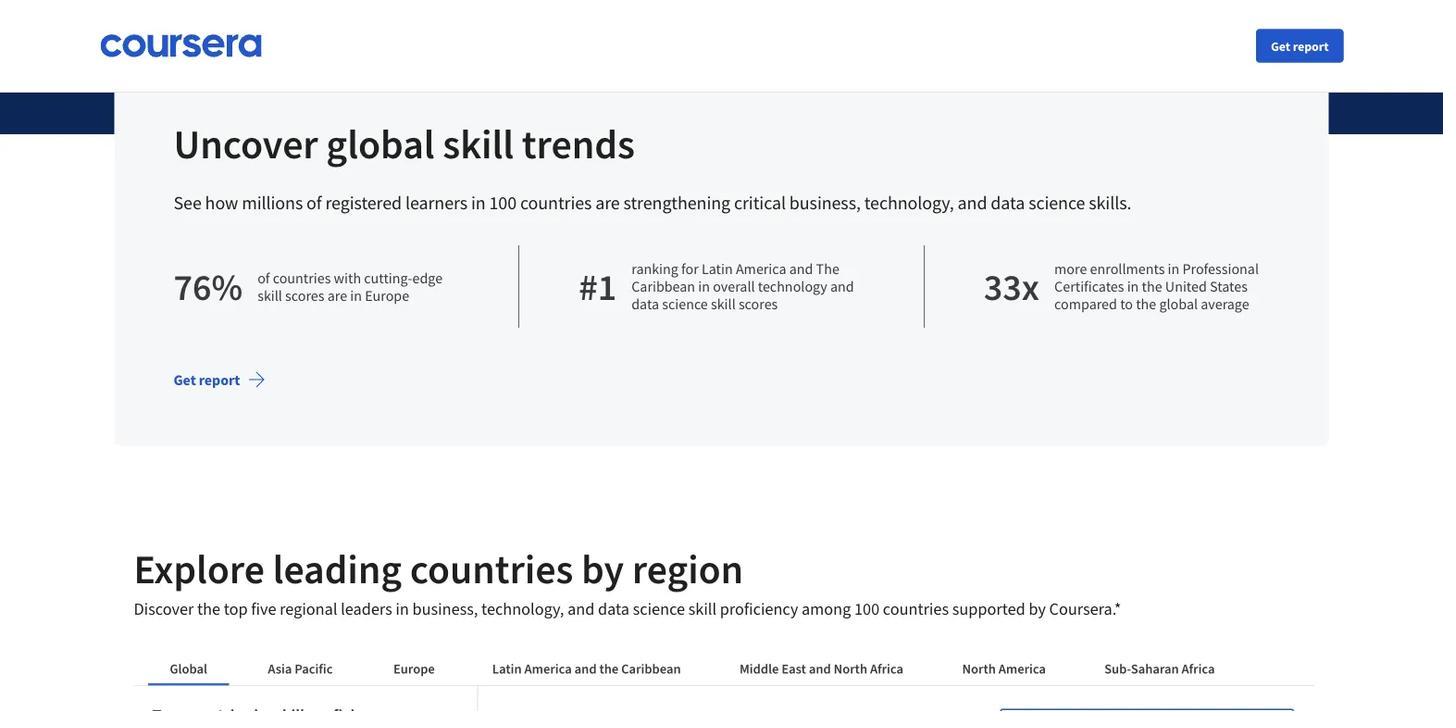 Task type: vqa. For each thing, say whether or not it's contained in the screenshot.
registered
yes



Task type: describe. For each thing, give the bounding box(es) containing it.
trends
[[522, 118, 635, 169]]

scores inside ranking for latin america and the caribbean in overall technology and data science skill scores
[[739, 295, 778, 313]]

0 vertical spatial are
[[596, 191, 620, 214]]

in right enrollments
[[1168, 260, 1180, 278]]

report for get report button
[[1293, 38, 1329, 54]]

caribbean
[[632, 277, 696, 296]]

america
[[736, 260, 787, 278]]

in inside ranking for latin america and the caribbean in overall technology and data science skill scores
[[699, 277, 710, 296]]

compared
[[1055, 295, 1118, 313]]

0 horizontal spatial and
[[790, 260, 813, 278]]

1 horizontal spatial and
[[831, 277, 854, 296]]

of countries with cutting-edge skill scores are in europe
[[258, 269, 443, 305]]

see
[[174, 191, 202, 214]]

100
[[489, 191, 517, 214]]

certificates
[[1055, 277, 1125, 296]]

report for get report link
[[199, 370, 240, 389]]

1 horizontal spatial skill
[[443, 118, 514, 169]]

0 vertical spatial of
[[307, 191, 322, 214]]

get report for get report button
[[1271, 38, 1329, 54]]

states
[[1210, 277, 1248, 296]]

get report link
[[159, 357, 281, 402]]

#1
[[579, 263, 617, 310]]

0 vertical spatial global
[[326, 118, 435, 169]]

the
[[816, 260, 840, 278]]

get for get report button
[[1271, 38, 1291, 54]]

get report for get report link
[[174, 370, 240, 389]]

cutting-
[[364, 269, 413, 287]]

latin
[[702, 260, 733, 278]]

in right certificates
[[1128, 277, 1139, 296]]

technology
[[758, 277, 828, 296]]

of inside of countries with cutting-edge skill scores are in europe
[[258, 269, 270, 287]]

get report button
[[1257, 29, 1344, 63]]

are inside of countries with cutting-edge skill scores are in europe
[[328, 286, 347, 305]]

professional
[[1183, 260, 1259, 278]]

76%
[[174, 263, 243, 310]]

with
[[334, 269, 361, 287]]



Task type: locate. For each thing, give the bounding box(es) containing it.
data inside ranking for latin america and the caribbean in overall technology and data science skill scores
[[632, 295, 659, 313]]

0 vertical spatial report
[[1293, 38, 1329, 54]]

1 horizontal spatial report
[[1293, 38, 1329, 54]]

science inside ranking for latin america and the caribbean in overall technology and data science skill scores
[[662, 295, 708, 313]]

to
[[1121, 295, 1133, 313]]

0 horizontal spatial global
[[326, 118, 435, 169]]

1 horizontal spatial countries
[[520, 191, 592, 214]]

countries inside of countries with cutting-edge skill scores are in europe
[[273, 269, 331, 287]]

and right technology,
[[958, 191, 988, 214]]

0 vertical spatial get report
[[1271, 38, 1329, 54]]

global up the registered
[[326, 118, 435, 169]]

united
[[1166, 277, 1207, 296]]

critical
[[734, 191, 786, 214]]

business,
[[790, 191, 861, 214]]

europe
[[365, 286, 409, 305]]

of right 76%
[[258, 269, 270, 287]]

average
[[1201, 295, 1250, 313]]

0 horizontal spatial countries
[[273, 269, 331, 287]]

1 vertical spatial data
[[632, 295, 659, 313]]

2 horizontal spatial skill
[[711, 295, 736, 313]]

1 vertical spatial get report
[[174, 370, 240, 389]]

for
[[682, 260, 699, 278]]

0 horizontal spatial scores
[[285, 286, 325, 305]]

millions
[[242, 191, 303, 214]]

0 horizontal spatial of
[[258, 269, 270, 287]]

get report inside get report button
[[1271, 38, 1329, 54]]

data down ranking
[[632, 295, 659, 313]]

skill right 76%
[[258, 286, 282, 305]]

scores
[[285, 286, 325, 305], [739, 295, 778, 313]]

ranking for latin america and the caribbean in overall technology and data science skill scores
[[632, 260, 854, 313]]

and left the
[[790, 260, 813, 278]]

global inside more enrollments in professional certificates in the united states compared to the global average
[[1160, 295, 1198, 313]]

skill up "100"
[[443, 118, 514, 169]]

1 horizontal spatial scores
[[739, 295, 778, 313]]

scores inside of countries with cutting-edge skill scores are in europe
[[285, 286, 325, 305]]

countries
[[520, 191, 592, 214], [273, 269, 331, 287]]

1 vertical spatial report
[[199, 370, 240, 389]]

in left overall
[[699, 277, 710, 296]]

skill down latin
[[711, 295, 736, 313]]

1 vertical spatial get
[[174, 370, 196, 389]]

global
[[326, 118, 435, 169], [1160, 295, 1198, 313]]

0 vertical spatial science
[[1029, 191, 1086, 214]]

1 vertical spatial science
[[662, 295, 708, 313]]

countries left with
[[273, 269, 331, 287]]

science
[[1029, 191, 1086, 214], [662, 295, 708, 313]]

0 vertical spatial get
[[1271, 38, 1291, 54]]

science down for
[[662, 295, 708, 313]]

0 horizontal spatial data
[[632, 295, 659, 313]]

registered
[[325, 191, 402, 214]]

1 horizontal spatial get report
[[1271, 38, 1329, 54]]

1 horizontal spatial global
[[1160, 295, 1198, 313]]

1 vertical spatial countries
[[273, 269, 331, 287]]

uncover
[[174, 118, 318, 169]]

how
[[205, 191, 238, 214]]

more
[[1055, 260, 1088, 278]]

in left "100"
[[471, 191, 486, 214]]

science left 'skills.'
[[1029, 191, 1086, 214]]

get inside button
[[1271, 38, 1291, 54]]

see how millions of registered learners in 100 countries are strengthening critical business, technology, and data science skills.
[[174, 191, 1132, 214]]

0 vertical spatial data
[[991, 191, 1025, 214]]

are left europe
[[328, 286, 347, 305]]

in inside of countries with cutting-edge skill scores are in europe
[[350, 286, 362, 305]]

get for get report link
[[174, 370, 196, 389]]

0 horizontal spatial get
[[174, 370, 196, 389]]

countries right "100"
[[520, 191, 592, 214]]

1 vertical spatial are
[[328, 286, 347, 305]]

skill inside ranking for latin america and the caribbean in overall technology and data science skill scores
[[711, 295, 736, 313]]

skill inside of countries with cutting-edge skill scores are in europe
[[258, 286, 282, 305]]

data
[[991, 191, 1025, 214], [632, 295, 659, 313]]

coursera logo image
[[100, 34, 263, 57]]

in left europe
[[350, 286, 362, 305]]

0 vertical spatial countries
[[520, 191, 592, 214]]

skill
[[443, 118, 514, 169], [258, 286, 282, 305], [711, 295, 736, 313]]

1 horizontal spatial data
[[991, 191, 1025, 214]]

and right technology
[[831, 277, 854, 296]]

0 horizontal spatial are
[[328, 286, 347, 305]]

and
[[958, 191, 988, 214], [790, 260, 813, 278], [831, 277, 854, 296]]

0 horizontal spatial science
[[662, 295, 708, 313]]

report
[[1293, 38, 1329, 54], [199, 370, 240, 389]]

0 horizontal spatial get report
[[174, 370, 240, 389]]

get report inside get report link
[[174, 370, 240, 389]]

enrollments
[[1090, 260, 1165, 278]]

1 horizontal spatial are
[[596, 191, 620, 214]]

1 horizontal spatial science
[[1029, 191, 1086, 214]]

ranking
[[632, 260, 679, 278]]

are down trends
[[596, 191, 620, 214]]

of right the millions
[[307, 191, 322, 214]]

get
[[1271, 38, 1291, 54], [174, 370, 196, 389]]

edge
[[413, 269, 443, 287]]

data up 33x
[[991, 191, 1025, 214]]

1 vertical spatial global
[[1160, 295, 1198, 313]]

strengthening
[[624, 191, 731, 214]]

more enrollments in professional certificates in the united states compared to the global average
[[1055, 260, 1259, 313]]

scores left with
[[285, 286, 325, 305]]

are
[[596, 191, 620, 214], [328, 286, 347, 305]]

2 horizontal spatial and
[[958, 191, 988, 214]]

skills.
[[1089, 191, 1132, 214]]

in
[[471, 191, 486, 214], [1168, 260, 1180, 278], [699, 277, 710, 296], [1128, 277, 1139, 296], [350, 286, 362, 305]]

scores down the 'america'
[[739, 295, 778, 313]]

of
[[307, 191, 322, 214], [258, 269, 270, 287]]

the
[[1142, 277, 1163, 296], [1136, 295, 1157, 313]]

0 horizontal spatial report
[[199, 370, 240, 389]]

technology,
[[865, 191, 955, 214]]

uncover global skill trends
[[174, 118, 635, 169]]

1 horizontal spatial get
[[1271, 38, 1291, 54]]

report inside button
[[1293, 38, 1329, 54]]

33x
[[984, 263, 1040, 310]]

overall
[[713, 277, 755, 296]]

learners
[[406, 191, 468, 214]]

1 vertical spatial of
[[258, 269, 270, 287]]

0 horizontal spatial skill
[[258, 286, 282, 305]]

1 horizontal spatial of
[[307, 191, 322, 214]]

global left average
[[1160, 295, 1198, 313]]

get report
[[1271, 38, 1329, 54], [174, 370, 240, 389]]



